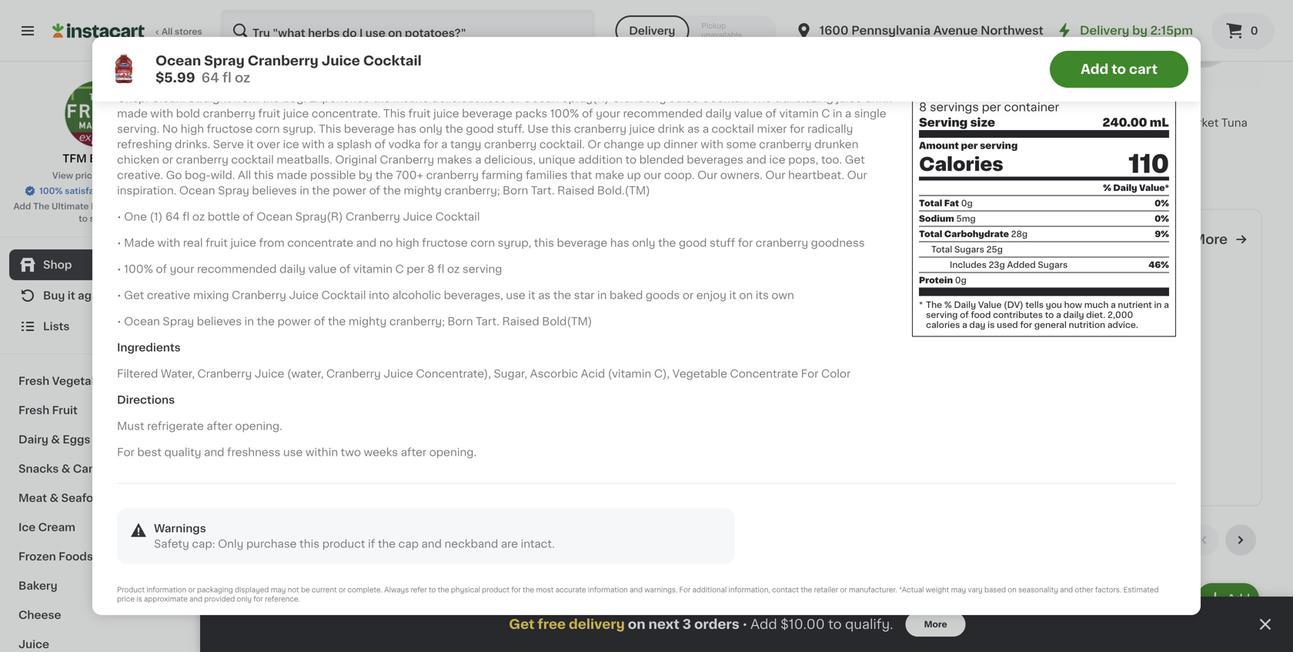Task type: locate. For each thing, give the bounding box(es) containing it.
product group containing 6
[[977, 0, 1114, 191]]

1 horizontal spatial sponsored badge image
[[678, 175, 725, 184]]

3 $ from the left
[[682, 98, 687, 106]]

1 horizontal spatial spray(r)
[[562, 93, 609, 104]]

0 vertical spatial recommended
[[623, 108, 703, 119]]

good inside crisp. clean. straight from the bog. experience the insane deliciousness of ocean spray(r) cranberry juice cocktail. the trailblazing juice drink made with bold cranberry fruit juice concentrate. this fruit juice beverage packs 100% of your recommended daily value of vitamin c in a single serving. no high fructose corn syrup. this beverage has only the good stuff. use this cranberry juice drink as a cocktail mixer for radically refreshing drinks. serve it over ice with a splash of vodka for a tangy cranberry cocktail. or change up dinner with some cranberry drunken chicken or cranberry cocktail meatballs. original cranberry makes a delicious, unique addition to blended beverages and ice pops, too. get creative. go bog-wild. all this made possible by the 700+ cranberry farming families that make up our coop. our owners. our heartbeat. our inspiration. ocean spray believes in the power of the mighty cranberry; born tart. raised bold.(tm)
[[466, 124, 494, 134]]

oz inside the fresh market ultimate caesar salad 10 oz
[[243, 148, 253, 156]]

market
[[287, 118, 324, 128], [585, 118, 623, 128], [1182, 118, 1219, 128]]

8 up pasta
[[919, 101, 927, 113]]

wild.
[[211, 170, 235, 181]]

1 horizontal spatial born
[[503, 185, 528, 196]]

after right weeks
[[401, 447, 427, 458]]

planet
[[1003, 118, 1037, 128]]

next
[[649, 618, 680, 631]]

1 salad from the left
[[321, 133, 351, 144]]

0 vertical spatial tuna
[[1222, 118, 1248, 128]]

1 horizontal spatial 69
[[558, 98, 570, 106]]

total sugars 25g
[[932, 245, 1003, 254]]

serving inside * the % daily value (dv) tells you how much a nutrient in a serving of food contributes to a daily diet. 2,000 calories a day is used for general nutrition advice.
[[926, 311, 958, 319]]

frozen foods link
[[9, 542, 187, 571]]

the inside * the % daily value (dv) tells you how much a nutrient in a serving of food contributes to a daily diet. 2,000 calories a day is used for general nutrition advice.
[[926, 301, 943, 309]]

$ right the straight
[[234, 98, 240, 106]]

1 horizontal spatial $ 10 69
[[532, 97, 570, 113]]

free
[[538, 618, 566, 631]]

crisp. clean. straight from the bog. experience the insane deliciousness of ocean spray(r) cranberry juice cocktail. the trailblazing juice drink made with bold cranberry fruit juice concentrate. this fruit juice beverage packs 100% of your recommended daily value of vitamin c in a single serving. no high fructose corn syrup. this beverage has only the good stuff. use this cranberry juice drink as a cocktail mixer for radically refreshing drinks. serve it over ice with a splash of vodka for a tangy cranberry cocktail. or change up dinner with some cranberry drunken chicken or cranberry cocktail meatballs. original cranberry makes a delicious, unique addition to blended beverages and ice pops, too. get creative. go bog-wild. all this made possible by the 700+ cranberry farming families that make up our coop. our owners. our heartbeat. our inspiration. ocean spray believes in the power of the mighty cranberry; born tart. raised bold.(tm)
[[117, 93, 892, 196]]

69 up "noodle"
[[558, 98, 570, 106]]

juice
[[837, 93, 862, 104], [283, 108, 309, 119], [434, 108, 459, 119], [630, 124, 655, 134], [231, 237, 256, 248]]

for inside * the % daily value (dv) tells you how much a nutrient in a serving of food contributes to a daily diet. 2,000 calories a day is used for general nutrition advice.
[[1021, 321, 1033, 329]]

buy it again link
[[9, 280, 187, 311]]

1 horizontal spatial wild
[[1076, 118, 1099, 128]]

0 button
[[1212, 12, 1275, 49]]

experience up the concentrate.
[[309, 93, 370, 104]]

1 horizontal spatial this
[[383, 108, 406, 119]]

0g down the includes on the top of page
[[955, 276, 967, 285]]

crunch
[[678, 133, 718, 144]]

1 79 from the left
[[252, 98, 263, 106]]

ascorbic
[[530, 368, 578, 379]]

smoked gouda pasta salad $0.74/oz
[[828, 118, 944, 156]]

5 for taylor
[[687, 97, 698, 113]]

• for • get creative mixing cranberry juice cocktail into alcoholic beverages, use it as the star in baked goods or enjoy it on its own
[[117, 290, 121, 301]]

by down original
[[359, 170, 373, 181]]

directions
[[117, 395, 175, 405]]

ice down the syrup.
[[283, 139, 299, 150]]

warnings.
[[645, 587, 678, 594]]

tells
[[1026, 301, 1044, 309]]

2 horizontal spatial fl
[[438, 264, 445, 274]]

farming
[[482, 170, 523, 181]]

cocktail.
[[540, 139, 585, 150]]

/lb for 14
[[1172, 96, 1189, 108]]

spray
[[204, 54, 245, 67], [218, 185, 249, 196], [163, 316, 194, 327]]

0 horizontal spatial has
[[397, 124, 417, 134]]

2 vertical spatial on
[[628, 618, 646, 631]]

0 vertical spatial fresh vegetables
[[18, 376, 115, 387]]

of up mixer
[[766, 108, 777, 119]]

serving down • made with real fruit juice from concentrate and no high fructose corn syrup, this beverage has only the good stuff for cranberry goodness
[[463, 264, 502, 274]]

of up or
[[582, 108, 593, 119]]

vitamin inside crisp. clean. straight from the bog. experience the insane deliciousness of ocean spray(r) cranberry juice cocktail. the trailblazing juice drink made with bold cranberry fruit juice concentrate. this fruit juice beverage packs 100% of your recommended daily value of vitamin c in a single serving. no high fructose corn syrup. this beverage has only the good stuff. use this cranberry juice drink as a cocktail mixer for radically refreshing drinks. serve it over ice with a splash of vodka for a tangy cranberry cocktail. or change up dinner with some cranberry drunken chicken or cranberry cocktail meatballs. original cranberry makes a delicious, unique addition to blended beverages and ice pops, too. get creative. go bog-wild. all this made possible by the 700+ cranberry farming families that make up our coop. our owners. our heartbeat. our inspiration. ocean spray believes in the power of the mighty cranberry; born tart. raised bold.(tm)
[[780, 108, 819, 119]]

cocktail up holidays
[[436, 211, 480, 222]]

2 vertical spatial cocktail
[[322, 290, 366, 301]]

this
[[551, 124, 571, 134], [254, 170, 274, 181], [534, 237, 554, 248], [300, 539, 320, 549]]

view for view pricing policy
[[52, 171, 73, 180]]

spray inside crisp. clean. straight from the bog. experience the insane deliciousness of ocean spray(r) cranberry juice cocktail. the trailblazing juice drink made with bold cranberry fruit juice concentrate. this fruit juice beverage packs 100% of your recommended daily value of vitamin c in a single serving. no high fructose corn syrup. this beverage has only the good stuff. use this cranberry juice drink as a cocktail mixer for radically refreshing drinks. serve it over ice with a splash of vodka for a tangy cranberry cocktail. or change up dinner with some cranberry drunken chicken or cranberry cocktail meatballs. original cranberry makes a delicious, unique addition to blended beverages and ice pops, too. get creative. go bog-wild. all this made possible by the 700+ cranberry farming families that make up our coop. our owners. our heartbeat. our inspiration. ocean spray believes in the power of the mighty cranberry; born tart. raised bold.(tm)
[[218, 185, 249, 196]]

water,
[[161, 368, 195, 379]]

our right 'owners.'
[[766, 170, 786, 181]]

mighty down the 700+
[[404, 185, 442, 196]]

1 our from the left
[[698, 170, 718, 181]]

clean.
[[151, 93, 185, 104]]

3 salad from the left
[[571, 133, 601, 144]]

stock inside 'many in stock' button
[[822, 480, 846, 488]]

is inside the "product information or packaging displayed may not be current or complete. always refer to the physical product for the most accurate information and warnings. for additional information, contact the retailer or manufacturer. *actual weight may vary based on seasonality and other factors. estimated price is approximate and provided only for reference."
[[136, 596, 142, 603]]

1 vertical spatial all
[[238, 170, 251, 181]]

salad for caesar
[[321, 133, 351, 144]]

bao up ct
[[380, 133, 401, 144]]

value inside crisp. clean. straight from the bog. experience the insane deliciousness of ocean spray(r) cranberry juice cocktail. the trailblazing juice drink made with bold cranberry fruit juice concentrate. this fruit juice beverage packs 100% of your recommended daily value of vitamin c in a single serving. no high fructose corn syrup. this beverage has only the good stuff. use this cranberry juice drink as a cocktail mixer for radically refreshing drinks. serve it over ice with a splash of vodka for a tangy cranberry cocktail. or change up dinner with some cranberry drunken chicken or cranberry cocktail meatballs. original cranberry makes a delicious, unique addition to blended beverages and ice pops, too. get creative. go bog-wild. all this made possible by the 700+ cranberry farming families that make up our coop. our owners. our heartbeat. our inspiration. ocean spray believes in the power of the mighty cranberry; born tart. raised bold.(tm)
[[735, 108, 763, 119]]

0 horizontal spatial experience
[[126, 202, 175, 211]]

no
[[379, 237, 393, 248]]

c up radically
[[822, 108, 830, 119]]

0 vertical spatial ultimate
[[231, 133, 277, 144]]

1 vertical spatial as
[[538, 290, 551, 301]]

100% inside crisp. clean. straight from the bog. experience the insane deliciousness of ocean spray(r) cranberry juice cocktail. the trailblazing juice drink made with bold cranberry fruit juice concentrate. this fruit juice beverage packs 100% of your recommended daily value of vitamin c in a single serving. no high fructose corn syrup. this beverage has only the good stuff. use this cranberry juice drink as a cocktail mixer for radically refreshing drinks. serve it over ice with a splash of vodka for a tangy cranberry cocktail. or change up dinner with some cranberry drunken chicken or cranberry cocktail meatballs. original cranberry makes a delicious, unique addition to blended beverages and ice pops, too. get creative. go bog-wild. all this made possible by the 700+ cranberry farming families that make up our coop. our owners. our heartbeat. our inspiration. ocean spray believes in the power of the mighty cranberry; born tart. raised bold.(tm)
[[550, 108, 579, 119]]

1 vertical spatial get
[[124, 290, 144, 301]]

0 horizontal spatial only
[[237, 596, 252, 603]]

treatment tracker modal dialog
[[200, 597, 1294, 652]]

fresh inside the fresh market thai noodle salad $0.67/oz
[[552, 118, 582, 128]]

fresh vegetables up the be
[[231, 532, 379, 548]]

snacks & candy
[[18, 464, 110, 474]]

4 $ from the left
[[980, 98, 986, 106]]

for down contributes
[[1021, 321, 1033, 329]]

only
[[419, 124, 443, 134], [632, 237, 656, 248], [237, 596, 252, 603]]

1 horizontal spatial tart.
[[531, 185, 555, 196]]

/lb up the fresh market thai noodle salad $0.67/oz
[[576, 96, 593, 108]]

cranberry right (water,
[[327, 368, 381, 379]]

cocktail up some
[[712, 124, 755, 134]]

many inside button
[[785, 480, 810, 488]]

0 horizontal spatial 79
[[252, 98, 263, 106]]

fl inside ocean spray cranberry juice cocktail $5.99 64 fl oz
[[223, 71, 232, 84]]

fresh vegetables inside item carousel region
[[231, 532, 379, 548]]

other
[[1075, 587, 1094, 594]]

delivery inside button
[[629, 25, 676, 36]]

only inside crisp. clean. straight from the bog. experience the insane deliciousness of ocean spray(r) cranberry juice cocktail. the trailblazing juice drink made with bold cranberry fruit juice concentrate. this fruit juice beverage packs 100% of your recommended daily value of vitamin c in a single serving. no high fructose corn syrup. this beverage has only the good stuff. use this cranberry juice drink as a cocktail mixer for radically refreshing drinks. serve it over ice with a splash of vodka for a tangy cranberry cocktail. or change up dinner with some cranberry drunken chicken or cranberry cocktail meatballs. original cranberry makes a delicious, unique addition to blended beverages and ice pops, too. get creative. go bog-wild. all this made possible by the 700+ cranberry farming families that make up our coop. our owners. our heartbeat. our inspiration. ocean spray believes in the power of the mighty cranberry; born tart. raised bold.(tm)
[[419, 124, 443, 134]]

tfm express logo image
[[64, 80, 132, 148]]

5 up taylor
[[687, 97, 698, 113]]

1 vertical spatial fresh vegetables link
[[231, 531, 379, 550]]

the inside the fresh market thai noodle salad $0.67/oz
[[529, 118, 550, 128]]

best
[[137, 447, 162, 458]]

of left "food"
[[960, 311, 969, 319]]

0 vertical spatial view
[[52, 171, 73, 180]]

stores
[[175, 27, 202, 36]]

oz up • get creative mixing cranberry juice cocktail into alcoholic beverages, use it as the star in baked goods or enjoy it on its own at the top of the page
[[447, 264, 460, 274]]

market for 14
[[1182, 118, 1219, 128]]

for left the most
[[512, 587, 521, 594]]

this down insane
[[383, 108, 406, 119]]

for right vodka
[[424, 139, 439, 150]]

/lb inside $14.29 per pound element
[[1172, 96, 1189, 108]]

1 vertical spatial many
[[785, 480, 810, 488]]

daily down spo
[[280, 264, 306, 274]]

0 vertical spatial experience
[[309, 93, 370, 104]]

product group
[[380, 0, 517, 172], [678, 0, 815, 188], [977, 0, 1114, 191], [643, 269, 764, 475], [231, 580, 368, 652], [380, 580, 517, 652], [529, 580, 666, 652], [678, 580, 815, 652], [828, 580, 964, 652], [977, 580, 1114, 652], [1126, 580, 1263, 652]]

again
[[78, 290, 108, 301]]

& left 'candy'
[[61, 464, 70, 474]]

2 horizontal spatial on
[[1008, 587, 1017, 594]]

0 vertical spatial believes
[[252, 185, 297, 196]]

daily inside * the % daily value (dv) tells you how much a nutrient in a serving of food contributes to a daily diet. 2,000 calories a day is used for general nutrition advice.
[[1064, 311, 1085, 319]]

5 salad from the left
[[1126, 133, 1156, 144]]

ultimate inside "add the ultimate loyalty experience to save"
[[52, 202, 89, 211]]

to left save
[[79, 214, 88, 223]]

our down '$0.74/oz'
[[847, 170, 868, 181]]

of left ct
[[375, 139, 386, 150]]

farms
[[714, 118, 747, 128]]

$ 5 79 for the
[[234, 97, 263, 113]]

for down displayed on the left of the page
[[254, 596, 263, 603]]

our down beverages
[[698, 170, 718, 181]]

tangy
[[450, 139, 482, 150]]

vegetables up 'fresh fruit' link
[[52, 376, 115, 387]]

per up alcoholic at the left top
[[407, 264, 425, 274]]

2 horizontal spatial 10
[[538, 97, 557, 113]]

daily left value*
[[1114, 184, 1138, 192]]

total for total fat
[[919, 199, 943, 208]]

shop
[[43, 259, 72, 270]]

splash
[[337, 139, 372, 150]]

$ up taylor
[[682, 98, 687, 106]]

25g
[[987, 245, 1003, 254]]

1 vertical spatial by
[[359, 170, 373, 181]]

to inside "add the ultimate loyalty experience to save"
[[79, 214, 88, 223]]

believes inside crisp. clean. straight from the bog. experience the insane deliciousness of ocean spray(r) cranberry juice cocktail. the trailblazing juice drink made with bold cranberry fruit juice concentrate. this fruit juice beverage packs 100% of your recommended daily value of vitamin c in a single serving. no high fructose corn syrup. this beverage has only the good stuff. use this cranberry juice drink as a cocktail mixer for radically refreshing drinks. serve it over ice with a splash of vodka for a tangy cranberry cocktail. or change up dinner with some cranberry drunken chicken or cranberry cocktail meatballs. original cranberry makes a delicious, unique addition to blended beverages and ice pops, too. get creative. go bog-wild. all this made possible by the 700+ cranberry farming families that make up our coop. our owners. our heartbeat. our inspiration. ocean spray believes in the power of the mighty cranberry; born tart. raised bold.(tm)
[[252, 185, 297, 196]]

0g
[[962, 199, 973, 208], [955, 276, 967, 285]]

1 horizontal spatial our
[[766, 170, 786, 181]]

your inside crisp. clean. straight from the bog. experience the insane deliciousness of ocean spray(r) cranberry juice cocktail. the trailblazing juice drink made with bold cranberry fruit juice concentrate. this fruit juice beverage packs 100% of your recommended daily value of vitamin c in a single serving. no high fructose corn syrup. this beverage has only the good stuff. use this cranberry juice drink as a cocktail mixer for radically refreshing drinks. serve it over ice with a splash of vodka for a tangy cranberry cocktail. or change up dinner with some cranberry drunken chicken or cranberry cocktail meatballs. original cranberry makes a delicious, unique addition to blended beverages and ice pops, too. get creative. go bog-wild. all this made possible by the 700+ cranberry farming families that make up our coop. our owners. our heartbeat. our inspiration. ocean spray believes in the power of the mighty cranberry; born tart. raised bold.(tm)
[[596, 108, 621, 119]]

product information or packaging displayed may not be current or complete. always refer to the physical product for the most accurate information and warnings. for additional information, contact the retailer or manufacturer. *actual weight may vary based on seasonality and other factors. estimated price is approximate and provided only for reference.
[[117, 587, 1159, 603]]

0 vertical spatial as
[[688, 124, 700, 134]]

the inside warnings safety cap: only purchase this product if the cap and neckband are intact.
[[378, 539, 396, 549]]

1 vertical spatial 8
[[428, 264, 435, 274]]

1 horizontal spatial many in stock
[[992, 163, 1053, 172]]

1 horizontal spatial product
[[482, 587, 510, 594]]

4 salad from the left
[[828, 133, 858, 144]]

fruit up over
[[258, 108, 281, 119]]

calories
[[926, 321, 960, 329]]

1 horizontal spatial cocktail
[[712, 124, 755, 134]]

0 horizontal spatial daily
[[280, 264, 306, 274]]

1 vertical spatial value
[[308, 264, 337, 274]]

ocean spray logo image
[[244, 222, 279, 257]]

stock inside the product group
[[1029, 163, 1053, 172]]

3 /lb from the left
[[1172, 96, 1189, 108]]

nutrition
[[1069, 321, 1106, 329]]

this down the concentrate.
[[319, 124, 341, 134]]

information
[[147, 587, 186, 594], [588, 587, 628, 594]]

cocktail
[[712, 124, 755, 134], [231, 154, 274, 165]]

the fresh market tuna salad $0.89/oz
[[1126, 118, 1248, 156]]

2 horizontal spatial get
[[845, 154, 865, 165]]

its
[[756, 290, 769, 301]]

no
[[162, 124, 178, 134]]

bold
[[176, 108, 200, 119]]

• made with real fruit juice from concentrate and no high fructose corn syrup, this beverage has only the good stuff for cranberry goodness
[[117, 237, 865, 248]]

for left best
[[117, 447, 135, 458]]

fructose
[[207, 124, 253, 134], [422, 237, 468, 248]]

foods
[[59, 551, 93, 562]]

2 $ 5 79 from the left
[[682, 97, 710, 113]]

1 vertical spatial product
[[482, 587, 510, 594]]

ml
[[1150, 117, 1170, 128]]

amount
[[919, 141, 959, 150]]

information up delivery
[[588, 587, 628, 594]]

up up blended
[[647, 139, 661, 150]]

beverage down deliciousness
[[462, 108, 513, 119]]

tfm
[[63, 153, 87, 164]]

star
[[574, 290, 595, 301]]

1 vertical spatial mighty
[[349, 316, 387, 327]]

5 inside the product group
[[687, 97, 698, 113]]

1 vertical spatial %
[[945, 301, 952, 309]]

fresh vegetables inside 'link'
[[18, 376, 115, 387]]

1 horizontal spatial ultimate
[[231, 133, 277, 144]]

ultimate down satisfaction
[[52, 202, 89, 211]]

2 salad from the left
[[774, 133, 804, 144]]

79 for taylor
[[699, 98, 710, 106]]

1 horizontal spatial sugars
[[1038, 261, 1068, 269]]

1 horizontal spatial c
[[822, 108, 830, 119]]

on right based
[[1008, 587, 1017, 594]]

2 79 from the left
[[699, 98, 710, 106]]

market down $14.29 per pound element
[[1182, 118, 1219, 128]]

juice inside ocean spray cranberry juice cocktail $5.99 64 fl oz
[[322, 54, 360, 67]]

0 horizontal spatial vitamin
[[353, 264, 393, 274]]

and right cap
[[422, 539, 442, 549]]

& for dairy
[[51, 434, 60, 445]]

born down farming
[[503, 185, 528, 196]]

fresh up displayed on the left of the page
[[231, 532, 279, 548]]

& for snacks
[[61, 464, 70, 474]]

2 horizontal spatial our
[[847, 170, 868, 181]]

1600
[[820, 25, 849, 36]]

• for • 100% of your recommended daily value of vitamin c per 8 fl oz serving
[[117, 264, 121, 274]]

1 vertical spatial total
[[919, 230, 943, 238]]

a up makes
[[441, 139, 448, 150]]

sponsored badge image
[[380, 160, 427, 168], [678, 175, 725, 184], [977, 178, 1023, 187]]

spray(r) inside crisp. clean. straight from the bog. experience the insane deliciousness of ocean spray(r) cranberry juice cocktail. the trailblazing juice drink made with bold cranberry fruit juice concentrate. this fruit juice beverage packs 100% of your recommended daily value of vitamin c in a single serving. no high fructose corn syrup. this beverage has only the good stuff. use this cranberry juice drink as a cocktail mixer for radically refreshing drinks. serve it over ice with a splash of vodka for a tangy cranberry cocktail. or change up dinner with some cranberry drunken chicken or cranberry cocktail meatballs. original cranberry makes a delicious, unique addition to blended beverages and ice pops, too. get creative. go bog-wild. all this made possible by the 700+ cranberry farming families that make up our coop. our owners. our heartbeat. our inspiration. ocean spray believes in the power of the mighty cranberry; born tart. raised bold.(tm)
[[562, 93, 609, 104]]

bog-
[[185, 170, 211, 181]]

of right bottle at top
[[243, 211, 254, 222]]

• for • ocean spray believes in the power of the mighty cranberry; born tart. raised bold(tm)
[[117, 316, 121, 327]]

experience inside crisp. clean. straight from the bog. experience the insane deliciousness of ocean spray(r) cranberry juice cocktail. the trailblazing juice drink made with bold cranberry fruit juice concentrate. this fruit juice beverage packs 100% of your recommended daily value of vitamin c in a single serving. no high fructose corn syrup. this beverage has only the good stuff. use this cranberry juice drink as a cocktail mixer for radically refreshing drinks. serve it over ice with a splash of vodka for a tangy cranberry cocktail. or change up dinner with some cranberry drunken chicken or cranberry cocktail meatballs. original cranberry makes a delicious, unique addition to blended beverages and ice pops, too. get creative. go bog-wild. all this made possible by the 700+ cranberry farming families that make up our coop. our owners. our heartbeat. our inspiration. ocean spray believes in the power of the mighty cranberry; born tart. raised bold.(tm)
[[309, 93, 370, 104]]

/lb inside $10.69 per pound element
[[576, 96, 593, 108]]

pasta
[[914, 118, 944, 128]]

1 5 from the left
[[240, 97, 250, 113]]

bao
[[409, 118, 430, 128], [380, 133, 401, 144]]

0g right 'fat'
[[962, 199, 973, 208]]

born down • get creative mixing cranberry juice cocktail into alcoholic beverages, use it as the star in baked goods or enjoy it on its own at the top of the page
[[448, 316, 473, 327]]

1 0% from the top
[[1155, 199, 1170, 208]]

daily down how
[[1064, 311, 1085, 319]]

1 horizontal spatial 79
[[699, 98, 710, 106]]

per up the calories
[[961, 141, 978, 150]]

3 our from the left
[[847, 170, 868, 181]]

facts
[[1046, 71, 1121, 96]]

0 horizontal spatial $ 10 69
[[383, 97, 421, 113]]

0 horizontal spatial tuna
[[977, 133, 1003, 144]]

2 vertical spatial get
[[509, 618, 535, 631]]

added
[[1008, 261, 1036, 269]]

more down weight
[[924, 620, 948, 629]]

7 $ from the left
[[1129, 98, 1135, 106]]

1 vertical spatial serving
[[463, 264, 502, 274]]

0 horizontal spatial bao
[[380, 133, 401, 144]]

5 $ from the left
[[532, 98, 538, 106]]

for right warnings.
[[680, 587, 691, 594]]

vegetables inside item carousel region
[[282, 532, 379, 548]]

1 horizontal spatial on
[[739, 290, 753, 301]]

$ inside $ 6 59
[[980, 98, 986, 106]]

fresh vegetables link inside item carousel region
[[231, 531, 379, 550]]

c up alcoholic at the left top
[[395, 264, 404, 274]]

fructose inside crisp. clean. straight from the bog. experience the insane deliciousness of ocean spray(r) cranberry juice cocktail. the trailblazing juice drink made with bold cranberry fruit juice concentrate. this fruit juice beverage packs 100% of your recommended daily value of vitamin c in a single serving. no high fructose corn syrup. this beverage has only the good stuff. use this cranberry juice drink as a cocktail mixer for radically refreshing drinks. serve it over ice with a splash of vodka for a tangy cranberry cocktail. or change up dinner with some cranberry drunken chicken or cranberry cocktail meatballs. original cranberry makes a delicious, unique addition to blended beverages and ice pops, too. get creative. go bog-wild. all this made possible by the 700+ cranberry farming families that make up our coop. our owners. our heartbeat. our inspiration. ocean spray believes in the power of the mighty cranberry; born tart. raised bold.(tm)
[[207, 124, 253, 134]]

instacart logo image
[[52, 22, 145, 40]]

100% down made
[[124, 264, 153, 274]]

serving down size
[[980, 141, 1018, 150]]

• up the buy it again link
[[117, 264, 121, 274]]

0 vertical spatial many in stock
[[992, 163, 1053, 172]]

1 vertical spatial your
[[170, 264, 194, 274]]

tuna inside wild planet salad, wild tuna white bean 5.6 oz
[[977, 133, 1003, 144]]

frozen
[[18, 551, 56, 562]]

0 horizontal spatial c
[[395, 264, 404, 274]]

1 vertical spatial this
[[319, 124, 341, 134]]

of inside * the % daily value (dv) tells you how much a nutrient in a serving of food contributes to a daily diet. 2,000 calories a day is used for general nutrition advice.
[[960, 311, 969, 319]]

c inside crisp. clean. straight from the bog. experience the insane deliciousness of ocean spray(r) cranberry juice cocktail. the trailblazing juice drink made with bold cranberry fruit juice concentrate. this fruit juice beverage packs 100% of your recommended daily value of vitamin c in a single serving. no high fructose corn syrup. this beverage has only the good stuff. use this cranberry juice drink as a cocktail mixer for radically refreshing drinks. serve it over ice with a splash of vodka for a tangy cranberry cocktail. or change up dinner with some cranberry drunken chicken or cranberry cocktail meatballs. original cranberry makes a delicious, unique addition to blended beverages and ice pops, too. get creative. go bog-wild. all this made possible by the 700+ cranberry farming families that make up our coop. our owners. our heartbeat. our inspiration. ocean spray believes in the power of the mighty cranberry; born tart. raised bold.(tm)
[[822, 108, 830, 119]]

2 0% from the top
[[1155, 215, 1170, 223]]

1 horizontal spatial delivery
[[1080, 25, 1130, 36]]

6 $ from the left
[[831, 98, 836, 106]]

to inside treatment tracker modal dialog
[[828, 618, 842, 631]]

a down tangy at the left top
[[475, 154, 482, 165]]

fructose up serve in the left of the page
[[207, 124, 253, 134]]

servings per container
[[930, 101, 1060, 113]]

that
[[571, 170, 592, 181]]

heartbeat.
[[788, 170, 845, 181]]

this
[[383, 108, 406, 119], [319, 124, 341, 134]]

thai
[[625, 118, 648, 128]]

1 vertical spatial has
[[610, 237, 630, 248]]

0% for total fat 0g
[[1155, 199, 1170, 208]]

2 horizontal spatial daily
[[1064, 311, 1085, 319]]

wild
[[977, 118, 1000, 128], [1076, 118, 1099, 128]]

1 horizontal spatial all
[[238, 170, 251, 181]]

0 horizontal spatial stock
[[822, 480, 846, 488]]

fruit down insane
[[409, 108, 431, 119]]

None search field
[[220, 9, 595, 52]]

10 inside the fresh market ultimate caesar salad 10 oz
[[231, 148, 241, 156]]

carbohydrate
[[945, 230, 1009, 238]]

provided
[[204, 596, 235, 603]]

$10.69 per pound element
[[529, 95, 666, 115]]

lists link
[[9, 311, 187, 342]]

baked
[[610, 290, 643, 301]]

1 vertical spatial corn
[[471, 237, 495, 248]]

salad inside the fresh market thai noodle salad $0.67/oz
[[571, 133, 601, 144]]

salad inside taylor farms broccoli crunch chopped salad kit 10.5 oz bag
[[774, 133, 804, 144]]

serving for * the % daily value (dv) tells you how much a nutrient in a serving of food contributes to a daily diet. 2,000 calories a day is used for general nutrition advice.
[[926, 311, 958, 319]]

juice up holidays
[[403, 211, 433, 222]]

(1)
[[150, 211, 163, 222]]

10 up wow
[[389, 97, 408, 113]]

if
[[368, 539, 375, 549]]

1 horizontal spatial view
[[1158, 233, 1190, 246]]

0 vertical spatial for
[[801, 368, 819, 379]]

juice
[[322, 54, 360, 67], [669, 93, 699, 104], [403, 211, 433, 222], [289, 290, 319, 301], [255, 368, 284, 379], [384, 368, 413, 379], [18, 639, 49, 650]]

1 horizontal spatial for
[[680, 587, 691, 594]]

1 horizontal spatial good
[[679, 237, 707, 248]]

view for view more
[[1158, 233, 1190, 246]]

tart. inside crisp. clean. straight from the bog. experience the insane deliciousness of ocean spray(r) cranberry juice cocktail. the trailblazing juice drink made with bold cranberry fruit juice concentrate. this fruit juice beverage packs 100% of your recommended daily value of vitamin c in a single serving. no high fructose corn syrup. this beverage has only the good stuff. use this cranberry juice drink as a cocktail mixer for radically refreshing drinks. serve it over ice with a splash of vodka for a tangy cranberry cocktail. or change up dinner with some cranberry drunken chicken or cranberry cocktail meatballs. original cranberry makes a delicious, unique addition to blended beverages and ice pops, too. get creative. go bog-wild. all this made possible by the 700+ cranberry farming families that make up our coop. our owners. our heartbeat. our inspiration. ocean spray believes in the power of the mighty cranberry; born tart. raised bold.(tm)
[[531, 185, 555, 196]]

crisp.
[[117, 93, 148, 104]]

2 69 from the left
[[558, 98, 570, 106]]

64
[[201, 71, 219, 84], [165, 211, 180, 222]]

1 horizontal spatial stock
[[1029, 163, 1053, 172]]

only up vodka
[[419, 124, 443, 134]]

delivery
[[569, 618, 625, 631]]

to
[[1112, 63, 1126, 76], [626, 154, 637, 165], [79, 214, 88, 223], [1045, 311, 1054, 319], [429, 587, 436, 594], [828, 618, 842, 631]]

$ 5 79
[[234, 97, 263, 113], [682, 97, 710, 113]]

1 /lb from the left
[[576, 96, 593, 108]]

0 horizontal spatial delivery
[[629, 25, 676, 36]]

to right $10.00
[[828, 618, 842, 631]]

and up 'owners.'
[[746, 154, 767, 165]]

1 vertical spatial 100%
[[39, 187, 63, 195]]

1 $ from the left
[[234, 98, 240, 106]]

market for 10
[[585, 118, 623, 128]]

79 inside the product group
[[699, 98, 710, 106]]

coop.
[[664, 170, 695, 181]]

delivery for delivery by 2:15pm
[[1080, 25, 1130, 36]]

view up 46%
[[1158, 233, 1190, 246]]

orders
[[695, 618, 740, 631]]

market inside the fresh market thai noodle salad $0.67/oz
[[585, 118, 623, 128]]

per up size
[[982, 101, 1002, 113]]

3 market from the left
[[1182, 118, 1219, 128]]

• for • made with real fruit juice from concentrate and no high fructose corn syrup, this beverage has only the good stuff for cranberry goodness
[[117, 237, 121, 248]]

$
[[234, 98, 240, 106], [383, 98, 389, 106], [682, 98, 687, 106], [980, 98, 986, 106], [532, 98, 538, 106], [831, 98, 836, 106], [1129, 98, 1135, 106]]

it left over
[[247, 139, 254, 150]]

this right syrup,
[[534, 237, 554, 248]]

juice up the concentrate.
[[322, 54, 360, 67]]

manufacturer.
[[849, 587, 898, 594]]

add inside treatment tracker modal dialog
[[751, 618, 777, 631]]

market inside the fresh market tuna salad $0.89/oz
[[1182, 118, 1219, 128]]

• inside get free delivery on next 3 orders • add $10.00 to qualify.
[[743, 618, 748, 630]]

5
[[240, 97, 250, 113], [687, 97, 698, 113]]

container
[[1004, 101, 1060, 113]]

10
[[389, 97, 408, 113], [538, 97, 557, 113], [231, 148, 241, 156]]

the inside crisp. clean. straight from the bog. experience the insane deliciousness of ocean spray(r) cranberry juice cocktail. the trailblazing juice drink made with bold cranberry fruit juice concentrate. this fruit juice beverage packs 100% of your recommended daily value of vitamin c in a single serving. no high fructose corn syrup. this beverage has only the good stuff. use this cranberry juice drink as a cocktail mixer for radically refreshing drinks. serve it over ice with a splash of vodka for a tangy cranberry cocktail. or change up dinner with some cranberry drunken chicken or cranberry cocktail meatballs. original cranberry makes a delicious, unique addition to blended beverages and ice pops, too. get creative. go bog-wild. all this made possible by the 700+ cranberry farming families that make up our coop. our owners. our heartbeat. our inspiration. ocean spray believes in the power of the mighty cranberry; born tart. raised bold.(tm)
[[752, 93, 772, 104]]

made
[[117, 108, 148, 119], [277, 170, 307, 181]]

salad inside the fresh market ultimate caesar salad 10 oz
[[321, 133, 351, 144]]

2 market from the left
[[585, 118, 623, 128]]

product left 'if' at the left
[[322, 539, 365, 549]]

cranberry up your
[[346, 211, 400, 222]]

2 $ 10 69 from the left
[[532, 97, 570, 113]]

delivery button
[[615, 15, 689, 46]]

0 horizontal spatial ice
[[283, 139, 299, 150]]

per for amount
[[961, 141, 978, 150]]

0 vertical spatial cocktail
[[712, 124, 755, 134]]

2 vertical spatial fl
[[438, 264, 445, 274]]

beverage
[[462, 108, 513, 119], [344, 124, 395, 134], [557, 237, 608, 248]]

1 vertical spatial after
[[401, 447, 427, 458]]

juice link
[[9, 630, 187, 652]]

1 vertical spatial power
[[278, 316, 311, 327]]

sponsored badge image for 6
[[977, 178, 1023, 187]]

/lb right 29
[[1172, 96, 1189, 108]]

1 $ 5 79 from the left
[[234, 97, 263, 113]]

product group containing 10
[[380, 0, 517, 172]]

1 horizontal spatial recommended
[[623, 108, 703, 119]]

2 5 from the left
[[687, 97, 698, 113]]

100% inside button
[[39, 187, 63, 195]]

fresh vegetables link up the be
[[231, 531, 379, 550]]

value*
[[1140, 184, 1170, 192]]

daily up "food"
[[954, 301, 976, 309]]

$ 10 69
[[383, 97, 421, 113], [532, 97, 570, 113]]

1 vertical spatial vegetables
[[282, 532, 379, 548]]

2 /lb from the left
[[870, 96, 886, 108]]

1 vertical spatial 0%
[[1155, 215, 1170, 223]]

service type group
[[615, 15, 777, 46]]

cranberry right "mixing"
[[232, 290, 286, 301]]

1 vertical spatial beverage
[[344, 124, 395, 134]]

cocktail inside ocean spray cranberry juice cocktail $5.99 64 fl oz
[[363, 54, 422, 67]]

$ 10 69 inside $10.69 per pound element
[[532, 97, 570, 113]]

0 horizontal spatial up
[[627, 170, 641, 181]]

to inside crisp. clean. straight from the bog. experience the insane deliciousness of ocean spray(r) cranberry juice cocktail. the trailblazing juice drink made with bold cranberry fruit juice concentrate. this fruit juice beverage packs 100% of your recommended daily value of vitamin c in a single serving. no high fructose corn syrup. this beverage has only the good stuff. use this cranberry juice drink as a cocktail mixer for radically refreshing drinks. serve it over ice with a splash of vodka for a tangy cranberry cocktail. or change up dinner with some cranberry drunken chicken or cranberry cocktail meatballs. original cranberry makes a delicious, unique addition to blended beverages and ice pops, too. get creative. go bog-wild. all this made possible by the 700+ cranberry farming families that make up our coop. our owners. our heartbeat. our inspiration. ocean spray believes in the power of the mighty cranberry; born tart. raised bold.(tm)
[[626, 154, 637, 165]]

1 horizontal spatial serving
[[926, 311, 958, 319]]

1 vertical spatial cocktail
[[231, 154, 274, 165]]

1 vertical spatial stock
[[822, 480, 846, 488]]

/lb inside the $11.89 per pound "element"
[[870, 96, 886, 108]]

1 market from the left
[[287, 118, 324, 128]]

diet.
[[1087, 311, 1106, 319]]

juice up taylor
[[669, 93, 699, 104]]

cranberry
[[203, 108, 256, 119], [574, 124, 627, 134], [484, 139, 537, 150], [759, 139, 812, 150], [176, 154, 229, 165], [426, 170, 479, 181], [756, 237, 809, 248]]

cranberry; inside crisp. clean. straight from the bog. experience the insane deliciousness of ocean spray(r) cranberry juice cocktail. the trailblazing juice drink made with bold cranberry fruit juice concentrate. this fruit juice beverage packs 100% of your recommended daily value of vitamin c in a single serving. no high fructose corn syrup. this beverage has only the good stuff. use this cranberry juice drink as a cocktail mixer for radically refreshing drinks. serve it over ice with a splash of vodka for a tangy cranberry cocktail. or change up dinner with some cranberry drunken chicken or cranberry cocktail meatballs. original cranberry makes a delicious, unique addition to blended beverages and ice pops, too. get creative. go bog-wild. all this made possible by the 700+ cranberry farming families that make up our coop. our owners. our heartbeat. our inspiration. ocean spray believes in the power of the mighty cranberry; born tart. raised bold.(tm)
[[445, 185, 500, 196]]

• 100% of your recommended daily value of vitamin c per 8 fl oz serving
[[117, 264, 502, 274]]

0 vertical spatial ice
[[283, 139, 299, 150]]

1 horizontal spatial many
[[992, 163, 1017, 172]]

100% left satisfaction
[[39, 187, 63, 195]]

more right 9%
[[1193, 233, 1228, 246]]

juice inside juice link
[[18, 639, 49, 650]]

10 up use
[[538, 97, 557, 113]]



Task type: vqa. For each thing, say whether or not it's contained in the screenshot.
top 2
no



Task type: describe. For each thing, give the bounding box(es) containing it.
experience inside "add the ultimate loyalty experience to save"
[[126, 202, 175, 211]]

to inside 'button'
[[1112, 63, 1126, 76]]

2 may from the left
[[951, 587, 966, 594]]

concentrate
[[730, 368, 799, 379]]

0 horizontal spatial get
[[124, 290, 144, 301]]

cranberry up thai
[[612, 93, 666, 104]]

spo
[[285, 246, 302, 254]]

0 vertical spatial %
[[1103, 184, 1112, 192]]

kit
[[678, 148, 693, 159]]

on inside treatment tracker modal dialog
[[628, 618, 646, 631]]

add inside "add the ultimate loyalty experience to save"
[[13, 202, 31, 211]]

raised inside crisp. clean. straight from the bog. experience the insane deliciousness of ocean spray(r) cranberry juice cocktail. the trailblazing juice drink made with bold cranberry fruit juice concentrate. this fruit juice beverage packs 100% of your recommended daily value of vitamin c in a single serving. no high fructose corn syrup. this beverage has only the good stuff. use this cranberry juice drink as a cocktail mixer for radically refreshing drinks. serve it over ice with a splash of vodka for a tangy cranberry cocktail. or change up dinner with some cranberry drunken chicken or cranberry cocktail meatballs. original cranberry makes a delicious, unique addition to blended beverages and ice pops, too. get creative. go bog-wild. all this made possible by the 700+ cranberry farming families that make up our coop. our owners. our heartbeat. our inspiration. ocean spray believes in the power of the mighty cranberry; born tart. raised bold.(tm)
[[558, 185, 595, 196]]

0 horizontal spatial 64
[[165, 211, 180, 222]]

1 vertical spatial for
[[117, 447, 135, 458]]

possible
[[310, 170, 356, 181]]

juice left concentrate),
[[384, 368, 413, 379]]

1 vertical spatial cranberry;
[[390, 316, 445, 327]]

the inside the fresh market tuna salad $0.89/oz
[[1126, 118, 1146, 128]]

fresh inside item carousel region
[[231, 532, 279, 548]]

1 vertical spatial 0g
[[955, 276, 967, 285]]

guarantee
[[119, 187, 163, 195]]

serving
[[919, 117, 968, 128]]

in inside button
[[812, 480, 820, 488]]

or left enjoy
[[683, 290, 694, 301]]

a left single
[[845, 108, 852, 119]]

alcoholic
[[392, 290, 441, 301]]

0 horizontal spatial fruit
[[206, 237, 228, 248]]

concentrate.
[[312, 108, 381, 119]]

it left "star"
[[528, 290, 536, 301]]

2 horizontal spatial only
[[632, 237, 656, 248]]

tuna inside the fresh market tuna salad $0.89/oz
[[1222, 118, 1248, 128]]

retailer
[[814, 587, 839, 594]]

salad for chopped
[[774, 133, 804, 144]]

• for • one (1) 64 fl oz bottle of ocean spray(r) cranberry juice cocktail
[[117, 211, 121, 222]]

recommended inside crisp. clean. straight from the bog. experience the insane deliciousness of ocean spray(r) cranberry juice cocktail. the trailblazing juice drink made with bold cranberry fruit juice concentrate. this fruit juice beverage packs 100% of your recommended daily value of vitamin c in a single serving. no high fructose corn syrup. this beverage has only the good stuff. use this cranberry juice drink as a cocktail mixer for radically refreshing drinks. serve it over ice with a splash of vodka for a tangy cranberry cocktail. or change up dinner with some cranberry drunken chicken or cranberry cocktail meatballs. original cranberry makes a delicious, unique addition to blended beverages and ice pops, too. get creative. go bog-wild. all this made possible by the 700+ cranberry farming families that make up our coop. our owners. our heartbeat. our inspiration. ocean spray believes in the power of the mighty cranberry; born tart. raised bold.(tm)
[[623, 108, 703, 119]]

1 horizontal spatial after
[[401, 447, 427, 458]]

made
[[124, 237, 155, 248]]

cranberry right water,
[[198, 368, 252, 379]]

eggs
[[63, 434, 90, 445]]

a left day
[[963, 321, 968, 329]]

/lb for 11
[[870, 96, 886, 108]]

1 horizontal spatial corn
[[471, 237, 495, 248]]

view more
[[1158, 233, 1228, 246]]

1 vertical spatial c
[[395, 264, 404, 274]]

juice down bog.
[[283, 108, 309, 119]]

$ 5 79 for taylor
[[682, 97, 710, 113]]

add inside 'button'
[[1081, 63, 1109, 76]]

cranberry down makes
[[426, 170, 479, 181]]

high inside crisp. clean. straight from the bog. experience the insane deliciousness of ocean spray(r) cranberry juice cocktail. the trailblazing juice drink made with bold cranberry fruit juice concentrate. this fruit juice beverage packs 100% of your recommended daily value of vitamin c in a single serving. no high fructose corn syrup. this beverage has only the good stuff. use this cranberry juice drink as a cocktail mixer for radically refreshing drinks. serve it over ice with a splash of vodka for a tangy cranberry cocktail. or change up dinner with some cranberry drunken chicken or cranberry cocktail meatballs. original cranberry makes a delicious, unique addition to blended beverages and ice pops, too. get creative. go bog-wild. all this made possible by the 700+ cranberry farming families that make up our coop. our owners. our heartbeat. our inspiration. ocean spray believes in the power of the mighty cranberry; born tart. raised bold.(tm)
[[181, 124, 204, 134]]

taylor
[[678, 118, 711, 128]]

general
[[1035, 321, 1067, 329]]

oz inside wild planet salad, wild tuna white bean 5.6 oz
[[992, 148, 1003, 156]]

5.6
[[977, 148, 990, 156]]

of down concentrate at the left top
[[340, 264, 351, 274]]

1 vertical spatial use
[[283, 447, 303, 458]]

5 for the
[[240, 97, 250, 113]]

enjoy
[[697, 290, 727, 301]]

or right current
[[339, 587, 346, 594]]

or
[[588, 139, 601, 150]]

0 horizontal spatial per
[[407, 264, 425, 274]]

juice down • 100% of your recommended daily value of vitamin c per 8 fl oz serving
[[289, 290, 319, 301]]

as inside crisp. clean. straight from the bog. experience the insane deliciousness of ocean spray(r) cranberry juice cocktail. the trailblazing juice drink made with bold cranberry fruit juice concentrate. this fruit juice beverage packs 100% of your recommended daily value of vitamin c in a single serving. no high fructose corn syrup. this beverage has only the good stuff. use this cranberry juice drink as a cocktail mixer for radically refreshing drinks. serve it over ice with a splash of vodka for a tangy cranberry cocktail. or change up dinner with some cranberry drunken chicken or cranberry cocktail meatballs. original cranberry makes a delicious, unique addition to blended beverages and ice pops, too. get creative. go bog-wild. all this made possible by the 700+ cranberry farming families that make up our coop. our owners. our heartbeat. our inspiration. ocean spray believes in the power of the mighty cranberry; born tart. raised bold.(tm)
[[688, 124, 700, 134]]

packaging
[[197, 587, 233, 594]]

and down must refrigerate after opening.
[[204, 447, 224, 458]]

more inside button
[[924, 620, 948, 629]]

too.
[[821, 154, 842, 165]]

refer
[[411, 587, 427, 594]]

born inside crisp. clean. straight from the bog. experience the insane deliciousness of ocean spray(r) cranberry juice cocktail. the trailblazing juice drink made with bold cranberry fruit juice concentrate. this fruit juice beverage packs 100% of your recommended daily value of vitamin c in a single serving. no high fructose corn syrup. this beverage has only the good stuff. use this cranberry juice drink as a cocktail mixer for radically refreshing drinks. serve it over ice with a splash of vodka for a tangy cranberry cocktail. or change up dinner with some cranberry drunken chicken or cranberry cocktail meatballs. original cranberry makes a delicious, unique addition to blended beverages and ice pops, too. get creative. go bog-wild. all this made possible by the 700+ cranberry farming families that make up our coop. our owners. our heartbeat. our inspiration. ocean spray believes in the power of the mighty cranberry; born tart. raised bold.(tm)
[[503, 185, 528, 196]]

and left no
[[356, 237, 377, 248]]

1 horizontal spatial daily
[[1114, 184, 1138, 192]]

only inside the "product information or packaging displayed may not be current or complete. always refer to the physical product for the most accurate information and warnings. for additional information, contact the retailer or manufacturer. *actual weight may vary based on seasonality and other factors. estimated price is approximate and provided only for reference."
[[237, 596, 252, 603]]

100% satisfaction guarantee button
[[24, 182, 172, 197]]

cranberry up bog-
[[176, 154, 229, 165]]

cranberry down the straight
[[203, 108, 256, 119]]

many in stock inside button
[[785, 480, 846, 488]]

2 vertical spatial 100%
[[124, 264, 153, 274]]

seafood
[[61, 493, 108, 504]]

satisfaction
[[65, 187, 116, 195]]

and left warnings.
[[630, 587, 643, 594]]

in inside * the % daily value (dv) tells you how much a nutrient in a serving of food contributes to a daily diet. 2,000 calories a day is used for general nutrition advice.
[[1155, 301, 1162, 309]]

and inside crisp. clean. straight from the bog. experience the insane deliciousness of ocean spray(r) cranberry juice cocktail. the trailblazing juice drink made with bold cranberry fruit juice concentrate. this fruit juice beverage packs 100% of your recommended daily value of vitamin c in a single serving. no high fructose corn syrup. this beverage has only the good stuff. use this cranberry juice drink as a cocktail mixer for radically refreshing drinks. serve it over ice with a splash of vodka for a tangy cranberry cocktail. or change up dinner with some cranberry drunken chicken or cranberry cocktail meatballs. original cranberry makes a delicious, unique addition to blended beverages and ice pops, too. get creative. go bog-wild. all this made possible by the 700+ cranberry farming families that make up our coop. our owners. our heartbeat. our inspiration. ocean spray believes in the power of the mighty cranberry; born tart. raised bold.(tm)
[[746, 154, 767, 165]]

based
[[985, 587, 1006, 594]]

1 vertical spatial believes
[[197, 316, 242, 327]]

total fat 0g
[[919, 199, 973, 208]]

for right mixer
[[790, 124, 805, 134]]

5mg
[[957, 215, 976, 223]]

cranberry up own
[[756, 237, 809, 248]]

2 horizontal spatial serving
[[980, 141, 1018, 150]]

the inside the fresh market ultimate caesar salad 10 oz
[[231, 118, 251, 128]]

one
[[124, 211, 147, 222]]

79 for the
[[252, 98, 263, 106]]

size
[[971, 117, 996, 128]]

this up cocktail.
[[551, 124, 571, 134]]

fresh up dairy
[[18, 405, 49, 416]]

$ inside $ 11 89
[[831, 98, 836, 106]]

juice down deliciousness
[[434, 108, 459, 119]]

complete.
[[348, 587, 383, 594]]

$14.29 per pound element
[[1126, 95, 1263, 115]]

14
[[1135, 97, 1153, 113]]

1 vertical spatial spray(r)
[[295, 211, 343, 222]]

0 horizontal spatial tart.
[[476, 316, 500, 327]]

0 vertical spatial bao
[[409, 118, 430, 128]]

0 vertical spatial many
[[992, 163, 1017, 172]]

product group containing 5
[[678, 0, 815, 188]]

0 horizontal spatial this
[[319, 124, 341, 134]]

from inside crisp. clean. straight from the bog. experience the insane deliciousness of ocean spray(r) cranberry juice cocktail. the trailblazing juice drink made with bold cranberry fruit juice concentrate. this fruit juice beverage packs 100% of your recommended daily value of vitamin c in a single serving. no high fructose corn syrup. this beverage has only the good stuff. use this cranberry juice drink as a cocktail mixer for radically refreshing drinks. serve it over ice with a splash of vodka for a tangy cranberry cocktail. or change up dinner with some cranberry drunken chicken or cranberry cocktail meatballs. original cranberry makes a delicious, unique addition to blended beverages and ice pops, too. get creative. go bog-wild. all this made possible by the 700+ cranberry farming families that make up our coop. our owners. our heartbeat. our inspiration. ocean spray believes in the power of the mighty cranberry; born tart. raised bold.(tm)
[[234, 93, 259, 104]]

includes
[[950, 261, 987, 269]]

1 horizontal spatial drink
[[865, 93, 892, 104]]

0 vertical spatial on
[[739, 290, 753, 301]]

calories
[[919, 155, 1004, 174]]

all inside crisp. clean. straight from the bog. experience the insane deliciousness of ocean spray(r) cranberry juice cocktail. the trailblazing juice drink made with bold cranberry fruit juice concentrate. this fruit juice beverage packs 100% of your recommended daily value of vitamin c in a single serving. no high fructose corn syrup. this beverage has only the good stuff. use this cranberry juice drink as a cocktail mixer for radically refreshing drinks. serve it over ice with a splash of vodka for a tangy cranberry cocktail. or change up dinner with some cranberry drunken chicken or cranberry cocktail meatballs. original cranberry makes a delicious, unique addition to blended beverages and ice pops, too. get creative. go bog-wild. all this made possible by the 700+ cranberry farming families that make up our coop. our owners. our heartbeat. our inspiration. ocean spray believes in the power of the mighty cranberry; born tart. raised bold.(tm)
[[238, 170, 251, 181]]

ocean up ingredients
[[124, 316, 160, 327]]

vodka
[[389, 139, 421, 150]]

with up the meatballs.
[[302, 139, 325, 150]]

radically
[[808, 124, 853, 134]]

juice inside crisp. clean. straight from the bog. experience the insane deliciousness of ocean spray(r) cranberry juice cocktail. the trailblazing juice drink made with bold cranberry fruit juice concentrate. this fruit juice beverage packs 100% of your recommended daily value of vitamin c in a single serving. no high fructose corn syrup. this beverage has only the good stuff. use this cranberry juice drink as a cocktail mixer for radically refreshing drinks. serve it over ice with a splash of vodka for a tangy cranberry cocktail. or change up dinner with some cranberry drunken chicken or cranberry cocktail meatballs. original cranberry makes a delicious, unique addition to blended beverages and ice pops, too. get creative. go bog-wild. all this made possible by the 700+ cranberry farming families that make up our coop. our owners. our heartbeat. our inspiration. ocean spray believes in the power of the mighty cranberry; born tart. raised bold.(tm)
[[669, 93, 699, 104]]

0 vertical spatial beverage
[[462, 108, 513, 119]]

to inside * the % daily value (dv) tells you how much a nutrient in a serving of food contributes to a daily diet. 2,000 calories a day is used for general nutrition advice.
[[1045, 311, 1054, 319]]

fresh inside the fresh market ultimate caesar salad 10 oz
[[254, 118, 284, 128]]

cranberry down mixer
[[759, 139, 812, 150]]

fresh inside the fresh market tuna salad $0.89/oz
[[1149, 118, 1179, 128]]

0 horizontal spatial cocktail
[[231, 154, 274, 165]]

$ inside the $ 14 29
[[1129, 98, 1135, 106]]

product inside warnings safety cap: only purchase this product if the cap and neckband are intact.
[[322, 539, 365, 549]]

over
[[257, 139, 280, 150]]

0 horizontal spatial power
[[278, 316, 311, 327]]

single
[[854, 108, 887, 119]]

by inside crisp. clean. straight from the bog. experience the insane deliciousness of ocean spray(r) cranberry juice cocktail. the trailblazing juice drink made with bold cranberry fruit juice concentrate. this fruit juice beverage packs 100% of your recommended daily value of vitamin c in a single serving. no high fructose corn syrup. this beverage has only the good stuff. use this cranberry juice drink as a cocktail mixer for radically refreshing drinks. serve it over ice with a splash of vodka for a tangy cranberry cocktail. or change up dinner with some cranberry drunken chicken or cranberry cocktail meatballs. original cranberry makes a delicious, unique addition to blended beverages and ice pops, too. get creative. go bog-wild. all this made possible by the 700+ cranberry farming families that make up our coop. our owners. our heartbeat. our inspiration. ocean spray believes in the power of the mighty cranberry; born tart. raised bold.(tm)
[[359, 170, 373, 181]]

ocean up packs
[[523, 93, 559, 104]]

89
[[852, 98, 864, 106]]

weeks
[[364, 447, 398, 458]]

item carousel region
[[231, 525, 1263, 652]]

and inside warnings safety cap: only purchase this product if the cap and neckband are intact.
[[422, 539, 442, 549]]

0 horizontal spatial born
[[448, 316, 473, 327]]

1 vertical spatial from
[[259, 237, 285, 248]]

owners.
[[721, 170, 763, 181]]

daily inside * the % daily value (dv) tells you how much a nutrient in a serving of food contributes to a daily diet. 2,000 calories a day is used for general nutrition advice.
[[954, 301, 976, 309]]

1 may from the left
[[271, 587, 286, 594]]

serving for • 100% of your recommended daily value of vitamin c per 8 fl oz serving
[[463, 264, 502, 274]]

1 horizontal spatial more
[[1193, 233, 1228, 246]]

protein
[[919, 276, 953, 285]]

fresh up fresh fruit
[[18, 376, 49, 387]]

cranberry inside ocean spray cranberry juice cocktail $5.99 64 fl oz
[[248, 54, 319, 67]]

1 horizontal spatial fructose
[[422, 237, 468, 248]]

1 vertical spatial bao
[[380, 133, 401, 144]]

0 vertical spatial fresh vegetables link
[[9, 367, 187, 396]]

oz left bottle at top
[[192, 211, 205, 222]]

0 horizontal spatial 8
[[428, 264, 435, 274]]

of up packs
[[509, 93, 520, 104]]

1 69 from the left
[[409, 98, 421, 106]]

2 wild from the left
[[1076, 118, 1099, 128]]

0 horizontal spatial as
[[538, 290, 551, 301]]

cranberry up or
[[574, 124, 627, 134]]

0 vertical spatial 0g
[[962, 199, 973, 208]]

• ocean spray believes in the power of the mighty cranberry; born tart. raised bold(tm)
[[117, 316, 592, 327]]

all inside all stores link
[[162, 27, 173, 36]]

% inside * the % daily value (dv) tells you how much a nutrient in a serving of food contributes to a daily diet. 2,000 calories a day is used for general nutrition advice.
[[945, 301, 952, 309]]

oz inside taylor farms broccoli crunch chopped salad kit 10.5 oz bag
[[698, 163, 708, 172]]

for best quality and freshness use within two weeks after opening.
[[117, 447, 477, 458]]

a left farms
[[703, 124, 709, 134]]

market inside the fresh market ultimate caesar salad 10 oz
[[287, 118, 324, 128]]

0 vertical spatial opening.
[[235, 421, 282, 432]]

sponsored badge image for 10
[[380, 160, 427, 168]]

& for meat
[[50, 493, 59, 504]]

meat
[[18, 493, 47, 504]]

inspiration.
[[117, 185, 177, 196]]

get inside treatment tracker modal dialog
[[509, 618, 535, 631]]

3
[[683, 618, 691, 631]]

acid
[[581, 368, 605, 379]]

0 horizontal spatial beverage
[[344, 124, 395, 134]]

a right nutrient
[[1164, 301, 1169, 309]]

more button
[[906, 612, 966, 637]]

0 vertical spatial up
[[647, 139, 661, 150]]

cranberry down stuff.
[[484, 139, 537, 150]]

delivery for delivery
[[629, 25, 676, 36]]

creative.
[[117, 170, 163, 181]]

warnings safety cap: only purchase this product if the cap and neckband are intact.
[[154, 523, 555, 549]]

2 $ from the left
[[383, 98, 389, 106]]

/lb for 10
[[576, 96, 593, 108]]

1 vertical spatial fl
[[183, 211, 190, 222]]

2 vertical spatial total
[[932, 245, 953, 254]]

juice up change
[[630, 124, 655, 134]]

1 horizontal spatial high
[[396, 237, 419, 248]]

and down packaging on the bottom left of page
[[189, 596, 203, 603]]

get inside crisp. clean. straight from the bog. experience the insane deliciousness of ocean spray(r) cranberry juice cocktail. the trailblazing juice drink made with bold cranberry fruit juice concentrate. this fruit juice beverage packs 100% of your recommended daily value of vitamin c in a single serving. no high fructose corn syrup. this beverage has only the good stuff. use this cranberry juice drink as a cocktail mixer for radically refreshing drinks. serve it over ice with a splash of vodka for a tangy cranberry cocktail. or change up dinner with some cranberry drunken chicken or cranberry cocktail meatballs. original cranberry makes a delicious, unique addition to blended beverages and ice pops, too. get creative. go bog-wild. all this made possible by the 700+ cranberry farming families that make up our coop. our owners. our heartbeat. our inspiration. ocean spray believes in the power of the mighty cranberry; born tart. raised bold.(tm)
[[845, 154, 865, 165]]

with down clean.
[[150, 108, 173, 119]]

broccoli
[[750, 118, 794, 128]]

original
[[335, 154, 377, 165]]

product inside the "product information or packaging displayed may not be current or complete. always refer to the physical product for the most accurate information and warnings. for additional information, contact the retailer or manufacturer. *actual weight may vary based on seasonality and other factors. estimated price is approximate and provided only for reference."
[[482, 587, 510, 594]]

10 inside the product group
[[389, 97, 408, 113]]

stuff
[[710, 237, 736, 248]]

it inside crisp. clean. straight from the bog. experience the insane deliciousness of ocean spray(r) cranberry juice cocktail. the trailblazing juice drink made with bold cranberry fruit juice concentrate. this fruit juice beverage packs 100% of your recommended daily value of vitamin c in a single serving. no high fructose corn syrup. this beverage has only the good stuff. use this cranberry juice drink as a cocktail mixer for radically refreshing drinks. serve it over ice with a splash of vodka for a tangy cranberry cocktail. or change up dinner with some cranberry drunken chicken or cranberry cocktail meatballs. original cranberry makes a delicious, unique addition to blended beverages and ice pops, too. get creative. go bog-wild. all this made possible by the 700+ cranberry farming families that make up our coop. our owners. our heartbeat. our inspiration. ocean spray believes in the power of the mighty cranberry; born tart. raised bold.(tm)
[[247, 139, 254, 150]]

with up beverages
[[701, 139, 724, 150]]

delivery by 2:15pm link
[[1056, 22, 1193, 40]]

sodium 5mg
[[919, 215, 976, 223]]

1 vertical spatial drink
[[658, 124, 685, 134]]

4
[[380, 148, 386, 156]]

has inside crisp. clean. straight from the bog. experience the insane deliciousness of ocean spray(r) cranberry juice cocktail. the trailblazing juice drink made with bold cranberry fruit juice concentrate. this fruit juice beverage packs 100% of your recommended daily value of vitamin c in a single serving. no high fructose corn syrup. this beverage has only the good stuff. use this cranberry juice drink as a cocktail mixer for radically refreshing drinks. serve it over ice with a splash of vodka for a tangy cranberry cocktail. or change up dinner with some cranberry drunken chicken or cranberry cocktail meatballs. original cranberry makes a delicious, unique addition to blended beverages and ice pops, too. get creative. go bog-wild. all this made possible by the 700+ cranberry farming families that make up our coop. our owners. our heartbeat. our inspiration. ocean spray believes in the power of the mighty cranberry; born tart. raised bold.(tm)
[[397, 124, 417, 134]]

fresh fruit
[[18, 405, 78, 416]]

power inside crisp. clean. straight from the bog. experience the insane deliciousness of ocean spray(r) cranberry juice cocktail. the trailblazing juice drink made with bold cranberry fruit juice concentrate. this fruit juice beverage packs 100% of your recommended daily value of vitamin c in a single serving. no high fructose corn syrup. this beverage has only the good stuff. use this cranberry juice drink as a cocktail mixer for radically refreshing drinks. serve it over ice with a splash of vodka for a tangy cranberry cocktail. or change up dinner with some cranberry drunken chicken or cranberry cocktail meatballs. original cranberry makes a delicious, unique addition to blended beverages and ice pops, too. get creative. go bog-wild. all this made possible by the 700+ cranberry farming families that make up our coop. our owners. our heartbeat. our inspiration. ocean spray believes in the power of the mighty cranberry; born tart. raised bold.(tm)
[[333, 185, 367, 196]]

safety
[[154, 539, 189, 549]]

1 vertical spatial raised
[[502, 316, 540, 327]]

salad for noodle
[[571, 133, 601, 144]]

corn inside crisp. clean. straight from the bog. experience the insane deliciousness of ocean spray(r) cranberry juice cocktail. the trailblazing juice drink made with bold cranberry fruit juice concentrate. this fruit juice beverage packs 100% of your recommended daily value of vitamin c in a single serving. no high fructose corn syrup. this beverage has only the good stuff. use this cranberry juice drink as a cocktail mixer for radically refreshing drinks. serve it over ice with a splash of vodka for a tangy cranberry cocktail. or change up dinner with some cranberry drunken chicken or cranberry cocktail meatballs. original cranberry makes a delicious, unique addition to blended beverages and ice pops, too. get creative. go bog-wild. all this made possible by the 700+ cranberry farming families that make up our coop. our owners. our heartbeat. our inspiration. ocean spray believes in the power of the mighty cranberry; born tart. raised bold.(tm)
[[255, 124, 280, 134]]

or left packaging on the bottom left of page
[[188, 587, 195, 594]]

dairy
[[18, 434, 48, 445]]

2 vertical spatial spray
[[163, 316, 194, 327]]

juice left (water,
[[255, 368, 284, 379]]

or inside crisp. clean. straight from the bog. experience the insane deliciousness of ocean spray(r) cranberry juice cocktail. the trailblazing juice drink made with bold cranberry fruit juice concentrate. this fruit juice beverage packs 100% of your recommended daily value of vitamin c in a single serving. no high fructose corn syrup. this beverage has only the good stuff. use this cranberry juice drink as a cocktail mixer for radically refreshing drinks. serve it over ice with a splash of vodka for a tangy cranberry cocktail. or change up dinner with some cranberry drunken chicken or cranberry cocktail meatballs. original cranberry makes a delicious, unique addition to blended beverages and ice pops, too. get creative. go bog-wild. all this made possible by the 700+ cranberry farming families that make up our coop. our owners. our heartbeat. our inspiration. ocean spray believes in the power of the mighty cranberry; born tart. raised bold.(tm)
[[162, 154, 173, 165]]

2 horizontal spatial for
[[801, 368, 819, 379]]

ocean inside ocean spray cranberry juice cocktail $5.99 64 fl oz
[[156, 54, 201, 67]]

2 our from the left
[[766, 170, 786, 181]]

reference.
[[265, 596, 300, 603]]

cart
[[1130, 63, 1158, 76]]

express
[[89, 153, 134, 164]]

1 vertical spatial opening.
[[429, 447, 477, 458]]

own
[[772, 290, 794, 301]]

c),
[[654, 368, 670, 379]]

refreshing
[[117, 139, 172, 150]]

of down • 100% of your recommended daily value of vitamin c per 8 fl oz serving
[[314, 316, 325, 327]]

total for total carbohydrate
[[919, 230, 943, 238]]

it right enjoy
[[730, 290, 737, 301]]

on inside the "product information or packaging displayed may not be current or complete. always refer to the physical product for the most accurate information and warnings. for additional information, contact the retailer or manufacturer. *actual weight may vary based on seasonality and other factors. estimated price is approximate and provided only for reference."
[[1008, 587, 1017, 594]]

daily inside crisp. clean. straight from the bog. experience the insane deliciousness of ocean spray(r) cranberry juice cocktail. the trailblazing juice drink made with bold cranberry fruit juice concentrate. this fruit juice beverage packs 100% of your recommended daily value of vitamin c in a single serving. no high fructose corn syrup. this beverage has only the good stuff. use this cranberry juice drink as a cocktail mixer for radically refreshing drinks. serve it over ice with a splash of vodka for a tangy cranberry cocktail. or change up dinner with some cranberry drunken chicken or cranberry cocktail meatballs. original cranberry makes a delicious, unique addition to blended beverages and ice pops, too. get creative. go bog-wild. all this made possible by the 700+ cranberry farming families that make up our coop. our owners. our heartbeat. our inspiration. ocean spray believes in the power of the mighty cranberry; born tart. raised bold.(tm)
[[706, 108, 732, 119]]

to inside the "product information or packaging displayed may not be current or complete. always refer to the physical product for the most accurate information and warnings. for additional information, contact the retailer or manufacturer. *actual weight may vary based on seasonality and other factors. estimated price is approximate and provided only for reference."
[[429, 587, 436, 594]]

a left splash
[[328, 139, 334, 150]]

with left real
[[157, 237, 180, 248]]

of down original
[[369, 185, 380, 196]]

purchase
[[246, 539, 297, 549]]

bean
[[1040, 133, 1068, 144]]

1 information from the left
[[147, 587, 186, 594]]

• get creative mixing cranberry juice cocktail into alcoholic beverages, use it as the star in baked goods or enjoy it on its own
[[117, 290, 794, 301]]

a down you
[[1057, 311, 1062, 319]]

juice up smoked on the top of the page
[[837, 93, 862, 104]]

oz inside ocean spray cranberry juice cocktail $5.99 64 fl oz
[[235, 71, 250, 84]]

1 vertical spatial recommended
[[197, 264, 277, 274]]

serving size
[[919, 117, 996, 128]]

add the ultimate loyalty experience to save
[[13, 202, 175, 223]]

spray inside ocean spray cranberry juice cocktail $5.99 64 fl oz
[[204, 54, 245, 67]]

0 horizontal spatial made
[[117, 108, 148, 119]]

most
[[536, 587, 554, 594]]

insane
[[394, 93, 429, 104]]

per for servings
[[982, 101, 1002, 113]]

ocean spray cranberry juice cocktail $5.99 64 fl oz
[[156, 54, 422, 84]]

this down over
[[254, 170, 274, 181]]

cranberry down vodka
[[380, 154, 434, 165]]

serving.
[[117, 124, 160, 134]]

$11.89 per pound element
[[828, 95, 964, 115]]

2 horizontal spatial fruit
[[409, 108, 431, 119]]

2 horizontal spatial beverage
[[557, 237, 608, 248]]

salad inside the "smoked gouda pasta salad $0.74/oz"
[[828, 133, 858, 144]]

ocean down bog-
[[179, 185, 215, 196]]

1 horizontal spatial fruit
[[258, 108, 281, 119]]

0% for sodium 5mg
[[1155, 215, 1170, 223]]

1 $ 10 69 from the left
[[383, 97, 421, 113]]

0 horizontal spatial value
[[308, 264, 337, 274]]

1 vertical spatial up
[[627, 170, 641, 181]]

1 horizontal spatial 8
[[919, 101, 927, 113]]

sponsored badge image for 5
[[678, 175, 725, 184]]

240.00 ml
[[1103, 117, 1170, 128]]

quality
[[164, 447, 201, 458]]

1 horizontal spatial has
[[610, 237, 630, 248]]

for inside the "product information or packaging displayed may not be current or complete. always refer to the physical product for the most accurate information and warnings. for additional information, contact the retailer or manufacturer. *actual weight may vary based on seasonality and other factors. estimated price is approximate and provided only for reference."
[[680, 587, 691, 594]]

must refrigerate after opening.
[[117, 421, 282, 432]]

of up creative
[[156, 264, 167, 274]]

1 vertical spatial ice
[[770, 154, 786, 165]]

1 vertical spatial cocktail
[[436, 211, 480, 222]]

taylor farms broccoli crunch chopped salad kit 10.5 oz bag
[[678, 118, 804, 172]]

beverages
[[687, 154, 744, 165]]

0 vertical spatial sugars
[[955, 245, 985, 254]]

or right the retailer
[[840, 587, 847, 594]]

many in stock inside the product group
[[992, 163, 1053, 172]]

2 information from the left
[[588, 587, 628, 594]]

0 vertical spatial use
[[506, 290, 526, 301]]

concentrate),
[[416, 368, 491, 379]]

advice.
[[1108, 321, 1139, 329]]

is inside * the % daily value (dv) tells you how much a nutrient in a serving of food contributes to a daily diet. 2,000 calories a day is used for general nutrition advice.
[[988, 321, 995, 329]]

ultimate inside the fresh market ultimate caesar salad 10 oz
[[231, 133, 277, 144]]

dairy & eggs link
[[9, 425, 187, 454]]

ocean up ocean spray logo
[[257, 211, 293, 222]]

this inside warnings safety cap: only purchase this product if the cap and neckband are intact.
[[300, 539, 320, 549]]

0 horizontal spatial your
[[170, 264, 194, 274]]

juice down bottle at top
[[231, 237, 256, 248]]

for right stuff
[[738, 237, 753, 248]]

mighty inside crisp. clean. straight from the bog. experience the insane deliciousness of ocean spray(r) cranberry juice cocktail. the trailblazing juice drink made with bold cranberry fruit juice concentrate. this fruit juice beverage packs 100% of your recommended daily value of vitamin c in a single serving. no high fructose corn syrup. this beverage has only the good stuff. use this cranberry juice drink as a cocktail mixer for radically refreshing drinks. serve it over ice with a splash of vodka for a tangy cranberry cocktail. or change up dinner with some cranberry drunken chicken or cranberry cocktail meatballs. original cranberry makes a delicious, unique addition to blended beverages and ice pops, too. get creative. go bog-wild. all this made possible by the 700+ cranberry farming families that make up our coop. our owners. our heartbeat. our inspiration. ocean spray believes in the power of the mighty cranberry; born tart. raised bold.(tm)
[[404, 185, 442, 196]]

serve
[[213, 139, 244, 150]]

cocktail.
[[702, 93, 749, 104]]

the inside "add the ultimate loyalty experience to save"
[[33, 202, 50, 211]]

dinner
[[664, 139, 698, 150]]

by inside delivery by 2:15pm link
[[1133, 25, 1148, 36]]

sugar,
[[494, 368, 528, 379]]

it right buy at the left of the page
[[68, 290, 75, 301]]

1 vertical spatial daily
[[280, 264, 306, 274]]

1 vertical spatial good
[[679, 237, 707, 248]]

$10.00
[[781, 618, 825, 631]]

nutrition
[[919, 71, 1041, 96]]

and left other
[[1060, 587, 1073, 594]]

a up 2,000
[[1111, 301, 1116, 309]]

chopped
[[721, 133, 771, 144]]

0 horizontal spatial after
[[207, 421, 232, 432]]

0 horizontal spatial vegetables
[[52, 376, 115, 387]]

1 wild from the left
[[977, 118, 1000, 128]]

1 vertical spatial made
[[277, 170, 307, 181]]



